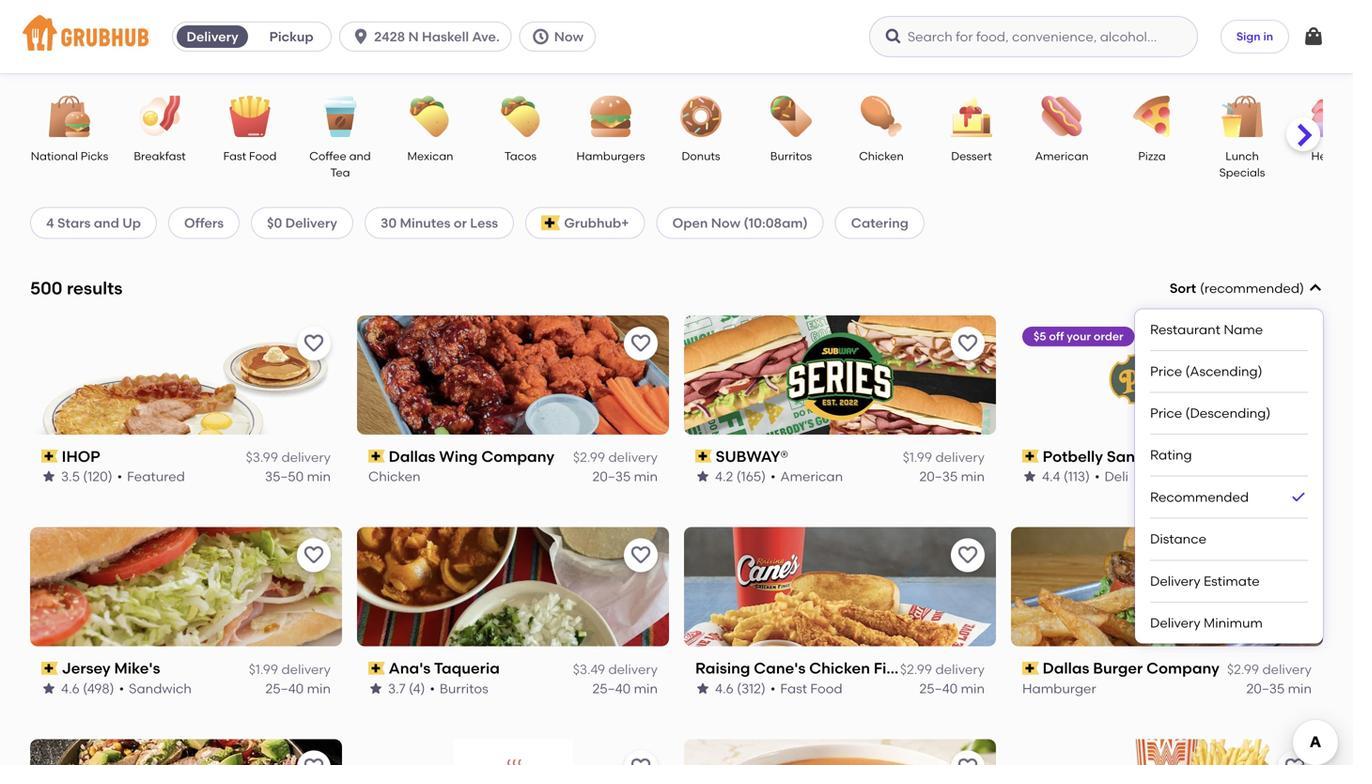 Task type: vqa. For each thing, say whether or not it's contained in the screenshot.
the left Company
yes



Task type: describe. For each thing, give the bounding box(es) containing it.
ihop
[[62, 448, 100, 466]]

$0
[[267, 215, 282, 231]]

n
[[408, 29, 419, 45]]

• down cane's
[[770, 681, 776, 697]]

wing
[[439, 448, 478, 466]]

• featured
[[117, 469, 185, 485]]

• deli
[[1095, 469, 1129, 485]]

3.5
[[61, 469, 80, 485]]

3.7
[[388, 681, 406, 697]]

$3.49 delivery
[[573, 662, 658, 678]]

save this restaurant button for subway® logo
[[951, 327, 985, 361]]

(10:08am)
[[744, 215, 808, 231]]

• for jersey mike's
[[119, 681, 124, 697]]

Search for food, convenience, alcohol... search field
[[869, 16, 1198, 57]]

• fast food
[[770, 681, 843, 697]]

4.6 (312)
[[715, 681, 766, 697]]

sandwich for •
[[129, 681, 192, 697]]

2428 n haskell ave.
[[374, 29, 500, 45]]

company for dallas burger company
[[1147, 660, 1220, 678]]

now inside button
[[554, 29, 584, 45]]

star icon image for ana's taqueria
[[368, 682, 383, 697]]

works
[[1184, 448, 1229, 466]]

hamburgers image
[[578, 96, 644, 137]]

4.6 for 4.6 (312)
[[715, 681, 734, 697]]

fingers
[[874, 660, 928, 678]]

ihop logo image
[[30, 316, 342, 435]]

donuts
[[682, 149, 720, 163]]

subscription pass image for dallas wing company
[[368, 450, 385, 463]]

save this restaurant button for 'dallas burger company  logo'
[[1278, 539, 1312, 573]]

none field containing sort
[[1135, 279, 1323, 644]]

sort ( recommended )
[[1170, 281, 1304, 297]]

0 horizontal spatial food
[[249, 149, 277, 163]]

25–40 for ana's taqueria
[[592, 681, 631, 697]]

• for ihop
[[117, 469, 122, 485]]

(498)
[[83, 681, 114, 697]]

price for price (ascending)
[[1150, 364, 1182, 380]]

$1.99 for subway®
[[903, 450, 932, 466]]

less
[[470, 215, 498, 231]]

cane's
[[754, 660, 806, 678]]

(113)
[[1064, 469, 1090, 485]]

$5 off your order
[[1034, 330, 1124, 343]]

4.6 (498)
[[61, 681, 114, 697]]

subscription pass image for jersey mike's
[[41, 663, 58, 676]]

national picks image
[[37, 96, 102, 137]]

• sandwich
[[119, 681, 192, 697]]

0 horizontal spatial burritos
[[440, 681, 488, 697]]

4.6 for 4.6 (498)
[[61, 681, 80, 697]]

lunch specials image
[[1209, 96, 1275, 137]]

1 horizontal spatial $2.99
[[900, 662, 932, 678]]

list box inside field
[[1150, 309, 1308, 644]]

healthy
[[1311, 149, 1353, 163]]

subscription pass image for ihop
[[41, 450, 58, 463]]

1 horizontal spatial burritos
[[770, 149, 812, 163]]

hamburger
[[1022, 681, 1096, 697]]

3 25–40 from the left
[[920, 681, 958, 697]]

delivery estimate
[[1150, 574, 1260, 590]]

save this restaurant button for dallas wing company  logo
[[624, 327, 658, 361]]

4
[[46, 215, 54, 231]]

dallas for dallas wing company
[[389, 448, 436, 466]]

• for ana's taqueria
[[430, 681, 435, 697]]

20–35 for dallas wing company
[[592, 469, 631, 485]]

2 vertical spatial chicken
[[809, 660, 870, 678]]

and inside coffee and tea
[[349, 149, 371, 163]]

panera bread logo image
[[30, 740, 342, 766]]

• burritos
[[430, 681, 488, 697]]

1 vertical spatial chicken
[[368, 469, 421, 485]]

subscription pass image for ana's taqueria
[[368, 663, 385, 676]]

delivery for ana's taqueria
[[608, 662, 658, 678]]

min for jersey mike's
[[307, 681, 331, 697]]

3.7 (4)
[[388, 681, 425, 697]]

sign in
[[1237, 29, 1273, 43]]

0 horizontal spatial american
[[781, 469, 843, 485]]

(descending)
[[1186, 406, 1271, 421]]

dessert image
[[939, 96, 1005, 137]]

jersey
[[62, 660, 111, 678]]

minimum
[[1204, 615, 1263, 631]]

subway®
[[716, 448, 789, 466]]

burger
[[1093, 660, 1143, 678]]

taqueria
[[434, 660, 500, 678]]

mike's
[[114, 660, 160, 678]]

price (ascending)
[[1150, 364, 1263, 380]]

$5
[[1034, 330, 1046, 343]]

• for subway®
[[771, 469, 776, 485]]

save this restaurant image for jersey mike's logo
[[303, 545, 325, 567]]

name
[[1224, 322, 1263, 338]]

schlotzsky's - cinnabon logo image
[[684, 740, 996, 766]]

recommended
[[1205, 281, 1300, 297]]

25–40 for jersey mike's
[[265, 681, 304, 697]]

picks
[[81, 149, 108, 163]]

delivery for delivery minimum
[[1150, 615, 1201, 631]]

save this restaurant button for the 'whataburger logo'
[[1278, 751, 1312, 766]]

500 results
[[30, 278, 123, 299]]

delivery button
[[173, 22, 252, 52]]

)
[[1300, 281, 1304, 297]]

jersey mike's logo image
[[30, 528, 342, 647]]

0 horizontal spatial and
[[94, 215, 119, 231]]

delivery minimum
[[1150, 615, 1263, 631]]

star icon image for ihop
[[41, 469, 56, 484]]

svg image right in
[[1302, 25, 1325, 48]]

1 horizontal spatial $2.99 delivery
[[900, 662, 985, 678]]

subscription pass image for dallas burger company
[[1022, 663, 1039, 676]]

min for dallas burger company
[[1288, 681, 1312, 697]]

restaurant name
[[1150, 322, 1263, 338]]

donuts image
[[668, 96, 734, 137]]

3 25–40 min from the left
[[920, 681, 985, 697]]

delivery for ihop
[[281, 450, 331, 466]]

dessert
[[951, 149, 992, 163]]

(ascending)
[[1186, 364, 1263, 380]]

recommended
[[1150, 490, 1249, 506]]

haskell
[[422, 29, 469, 45]]

price for price (descending)
[[1150, 406, 1182, 421]]

sign in button
[[1221, 20, 1289, 54]]

save this restaurant image for ana's taqueria
[[630, 545, 652, 567]]

potbelly
[[1043, 448, 1103, 466]]

$1.99 delivery for subway®
[[903, 450, 985, 466]]

1 vertical spatial food
[[810, 681, 843, 697]]

svg image up chicken image on the right of the page
[[884, 27, 903, 46]]

save this restaurant image for raising cane's chicken fingers logo at the bottom
[[957, 545, 979, 567]]

minutes
[[400, 215, 451, 231]]

star icon image for subway®
[[695, 469, 710, 484]]

save this restaurant image for 'dallas burger company  logo'
[[1284, 545, 1306, 567]]

20–35 min for subway®
[[920, 469, 985, 485]]

in
[[1263, 29, 1273, 43]]

featured
[[127, 469, 185, 485]]

fast food
[[223, 149, 277, 163]]

check icon image
[[1289, 488, 1308, 507]]

pickup
[[269, 29, 314, 45]]

save this restaurant button for dallas soup and sandwich logo
[[624, 751, 658, 766]]

grubhub plus flag logo image
[[541, 216, 560, 231]]

price (descending)
[[1150, 406, 1271, 421]]

min for dallas wing company
[[634, 469, 658, 485]]

delivery right the $0
[[285, 215, 337, 231]]

$1.99 for jersey mike's
[[249, 662, 278, 678]]



Task type: locate. For each thing, give the bounding box(es) containing it.
2 subscription pass image from the left
[[368, 450, 385, 463]]

2 horizontal spatial $2.99
[[1227, 662, 1259, 678]]

0 vertical spatial burritos
[[770, 149, 812, 163]]

subscription pass image left ana's
[[368, 663, 385, 676]]

specials
[[1219, 166, 1265, 179]]

chicken down chicken image on the right of the page
[[859, 149, 904, 163]]

delivery down delivery estimate
[[1150, 615, 1201, 631]]

0 vertical spatial and
[[349, 149, 371, 163]]

0 vertical spatial dallas
[[389, 448, 436, 466]]

ana's
[[389, 660, 431, 678]]

1 vertical spatial burritos
[[440, 681, 488, 697]]

sign
[[1237, 29, 1261, 43]]

sandwich
[[1107, 448, 1180, 466], [129, 681, 192, 697]]

4.4
[[1042, 469, 1060, 485]]

svg image left the 2428
[[352, 27, 370, 46]]

20–35 min for dallas burger company
[[1247, 681, 1312, 697]]

1 horizontal spatial 25–40
[[592, 681, 631, 697]]

jersey mike's
[[62, 660, 160, 678]]

20–35 min for dallas wing company
[[592, 469, 658, 485]]

raising
[[695, 660, 750, 678]]

svg image inside field
[[1308, 281, 1323, 296]]

subscription pass image
[[41, 450, 58, 463], [368, 450, 385, 463], [695, 450, 712, 463]]

25–40 min for jersey mike's
[[265, 681, 331, 697]]

sandwich down "mike's"
[[129, 681, 192, 697]]

tacos
[[505, 149, 537, 163]]

subway® logo image
[[684, 316, 996, 435]]

0 vertical spatial $1.99 delivery
[[903, 450, 985, 466]]

subscription pass image for potbelly sandwich works
[[1022, 450, 1039, 463]]

tacos image
[[488, 96, 554, 137]]

1 25–40 from the left
[[265, 681, 304, 697]]

order
[[1094, 330, 1124, 343]]

svg image
[[1302, 25, 1325, 48], [884, 27, 903, 46], [1308, 281, 1323, 296]]

american image
[[1029, 96, 1095, 137]]

min for subway®
[[961, 469, 985, 485]]

company for dallas wing company
[[481, 448, 555, 466]]

and
[[349, 149, 371, 163], [94, 215, 119, 231]]

0 vertical spatial price
[[1150, 364, 1182, 380]]

0 horizontal spatial subscription pass image
[[41, 450, 58, 463]]

25–40
[[265, 681, 304, 697], [592, 681, 631, 697], [920, 681, 958, 697]]

star icon image left 4.4
[[1022, 469, 1037, 484]]

save this restaurant image for subway® logo
[[957, 332, 979, 355]]

pickup button
[[252, 22, 331, 52]]

now button
[[519, 22, 603, 52]]

star icon image left 3.7
[[368, 682, 383, 697]]

your
[[1067, 330, 1091, 343]]

0 vertical spatial now
[[554, 29, 584, 45]]

star icon image left the 3.5
[[41, 469, 56, 484]]

1 horizontal spatial subscription pass image
[[368, 450, 385, 463]]

sandwich up 'deli'
[[1107, 448, 1180, 466]]

food down the fast food "image"
[[249, 149, 277, 163]]

rating
[[1150, 447, 1192, 463]]

grubhub+
[[564, 215, 629, 231]]

delivery for delivery estimate
[[1150, 574, 1201, 590]]

now right open
[[711, 215, 741, 231]]

1 vertical spatial $1.99
[[249, 662, 278, 678]]

burritos down burritos image
[[770, 149, 812, 163]]

(312)
[[737, 681, 766, 697]]

save this restaurant button for the schlotzsky's - cinnabon logo
[[951, 751, 985, 766]]

coffee and tea image
[[307, 96, 373, 137]]

$2.99 delivery for dallas burger company
[[1227, 662, 1312, 678]]

30 minutes or less
[[381, 215, 498, 231]]

ave.
[[472, 29, 500, 45]]

None field
[[1135, 279, 1323, 644]]

0 horizontal spatial dallas
[[389, 448, 436, 466]]

0 horizontal spatial $1.99 delivery
[[249, 662, 331, 678]]

svg image inside "now" button
[[532, 27, 550, 46]]

1 horizontal spatial food
[[810, 681, 843, 697]]

4.2
[[715, 469, 733, 485]]

catering
[[851, 215, 909, 231]]

potbelly sandwich works logo image
[[1107, 316, 1227, 435]]

save this restaurant image
[[957, 332, 979, 355], [1284, 332, 1306, 355], [303, 545, 325, 567], [957, 545, 979, 567], [1284, 545, 1306, 567], [303, 757, 325, 766], [630, 757, 652, 766], [1284, 757, 1306, 766]]

3 subscription pass image from the left
[[695, 450, 712, 463]]

svg image right )
[[1308, 281, 1323, 296]]

20–35 for subway®
[[920, 469, 958, 485]]

1 horizontal spatial dallas
[[1043, 660, 1090, 678]]

1 horizontal spatial company
[[1147, 660, 1220, 678]]

1 price from the top
[[1150, 364, 1182, 380]]

$1.99 delivery for jersey mike's
[[249, 662, 331, 678]]

2 25–40 from the left
[[592, 681, 631, 697]]

ana's taqueria
[[389, 660, 500, 678]]

company right wing
[[481, 448, 555, 466]]

1 horizontal spatial svg image
[[532, 27, 550, 46]]

american down american 'image'
[[1035, 149, 1089, 163]]

dallas wing company  logo image
[[357, 316, 669, 435]]

potbelly sandwich works
[[1043, 448, 1229, 466]]

ana's taqueria logo image
[[357, 528, 669, 647]]

and left up
[[94, 215, 119, 231]]

now right ave.
[[554, 29, 584, 45]]

delivery
[[281, 450, 331, 466], [608, 450, 658, 466], [935, 450, 985, 466], [281, 662, 331, 678], [608, 662, 658, 678], [935, 662, 985, 678], [1263, 662, 1312, 678]]

2 4.6 from the left
[[715, 681, 734, 697]]

sandwich for potbelly
[[1107, 448, 1180, 466]]

offers
[[184, 215, 224, 231]]

0 vertical spatial chicken
[[859, 149, 904, 163]]

1 horizontal spatial and
[[349, 149, 371, 163]]

0 vertical spatial american
[[1035, 149, 1089, 163]]

and up tea
[[349, 149, 371, 163]]

svg image for now
[[532, 27, 550, 46]]

company down delivery minimum
[[1147, 660, 1220, 678]]

0 horizontal spatial 25–40
[[265, 681, 304, 697]]

min
[[307, 469, 331, 485], [634, 469, 658, 485], [961, 469, 985, 485], [1288, 469, 1312, 485], [307, 681, 331, 697], [634, 681, 658, 697], [961, 681, 985, 697], [1288, 681, 1312, 697]]

save this restaurant image
[[303, 332, 325, 355], [630, 332, 652, 355], [630, 545, 652, 567], [957, 757, 979, 766]]

30
[[381, 215, 397, 231]]

1 svg image from the left
[[352, 27, 370, 46]]

1 vertical spatial company
[[1147, 660, 1220, 678]]

estimate
[[1204, 574, 1260, 590]]

0 horizontal spatial svg image
[[352, 27, 370, 46]]

4.6 down jersey
[[61, 681, 80, 697]]

0 vertical spatial sandwich
[[1107, 448, 1180, 466]]

1 25–40 min from the left
[[265, 681, 331, 697]]

save this restaurant image for dallas soup and sandwich logo
[[630, 757, 652, 766]]

save this restaurant button for panera bread logo
[[297, 751, 331, 766]]

dallas burger company
[[1043, 660, 1220, 678]]

3.5 (120)
[[61, 469, 112, 485]]

0 horizontal spatial $2.99 delivery
[[573, 450, 658, 466]]

coffee
[[309, 149, 346, 163]]

distance
[[1150, 532, 1207, 548]]

0 horizontal spatial $2.99
[[573, 450, 605, 466]]

subscription pass image
[[1022, 450, 1039, 463], [41, 663, 58, 676], [368, 663, 385, 676], [1022, 663, 1039, 676]]

breakfast image
[[127, 96, 193, 137]]

1 horizontal spatial 4.6
[[715, 681, 734, 697]]

delivery inside button
[[187, 29, 238, 45]]

2 horizontal spatial $2.99 delivery
[[1227, 662, 1312, 678]]

0 vertical spatial food
[[249, 149, 277, 163]]

subscription pass image left jersey
[[41, 663, 58, 676]]

$2.99
[[573, 450, 605, 466], [900, 662, 932, 678], [1227, 662, 1259, 678]]

1 subscription pass image from the left
[[41, 450, 58, 463]]

1 horizontal spatial 25–40 min
[[592, 681, 658, 697]]

subscription pass image for subway®
[[695, 450, 712, 463]]

20–35 for dallas burger company
[[1247, 681, 1285, 697]]

0 horizontal spatial now
[[554, 29, 584, 45]]

25–40 min
[[265, 681, 331, 697], [592, 681, 658, 697], [920, 681, 985, 697]]

svg image
[[352, 27, 370, 46], [532, 27, 550, 46]]

save this restaurant button for jersey mike's logo
[[297, 539, 331, 573]]

4.2 (165)
[[715, 469, 766, 485]]

svg image for 2428 n haskell ave.
[[352, 27, 370, 46]]

$3.99 delivery
[[246, 450, 331, 466]]

1 vertical spatial fast
[[780, 681, 807, 697]]

raising cane's chicken fingers
[[695, 660, 928, 678]]

• right (4)
[[430, 681, 435, 697]]

fast food image
[[217, 96, 283, 137]]

0 horizontal spatial 25–40 min
[[265, 681, 331, 697]]

fast down the fast food "image"
[[223, 149, 246, 163]]

pizza image
[[1119, 96, 1185, 137]]

2 price from the top
[[1150, 406, 1182, 421]]

delivery left pickup
[[187, 29, 238, 45]]

chicken image
[[849, 96, 914, 137]]

$2.99 for dallas burger company
[[1227, 662, 1259, 678]]

dallas for dallas burger company
[[1043, 660, 1090, 678]]

25–40 min for ana's taqueria
[[592, 681, 658, 697]]

$3.99
[[246, 450, 278, 466]]

results
[[67, 278, 123, 299]]

svg image inside 2428 n haskell ave. button
[[352, 27, 370, 46]]

main navigation navigation
[[0, 0, 1353, 73]]

hamburgers
[[577, 149, 645, 163]]

price
[[1150, 364, 1182, 380], [1150, 406, 1182, 421]]

0 horizontal spatial company
[[481, 448, 555, 466]]

dallas burger company  logo image
[[1011, 528, 1323, 647]]

1 vertical spatial now
[[711, 215, 741, 231]]

mexican image
[[398, 96, 463, 137]]

save this restaurant image for dallas wing company
[[630, 332, 652, 355]]

$3.49
[[573, 662, 605, 678]]

0 horizontal spatial 4.6
[[61, 681, 80, 697]]

• down jersey mike's
[[119, 681, 124, 697]]

subscription pass image up hamburger
[[1022, 663, 1039, 676]]

delivery down "distance"
[[1150, 574, 1201, 590]]

• right (120)
[[117, 469, 122, 485]]

0 horizontal spatial $1.99
[[249, 662, 278, 678]]

delivery for dallas wing company
[[608, 450, 658, 466]]

2428
[[374, 29, 405, 45]]

1 horizontal spatial $1.99
[[903, 450, 932, 466]]

0 vertical spatial company
[[481, 448, 555, 466]]

35–50
[[265, 469, 304, 485]]

save this restaurant button for raising cane's chicken fingers logo at the bottom
[[951, 539, 985, 573]]

4.6 down raising
[[715, 681, 734, 697]]

$2.99 for dallas wing company
[[573, 450, 605, 466]]

delivery for delivery
[[187, 29, 238, 45]]

(4)
[[409, 681, 425, 697]]

subscription pass image left 'subway®' on the right bottom of page
[[695, 450, 712, 463]]

price up "rating"
[[1150, 406, 1182, 421]]

save this restaurant button for the ana's taqueria logo
[[624, 539, 658, 573]]

1 vertical spatial price
[[1150, 406, 1182, 421]]

whataburger logo image
[[1011, 740, 1323, 766]]

1 horizontal spatial sandwich
[[1107, 448, 1180, 466]]

1 vertical spatial sandwich
[[129, 681, 192, 697]]

2 horizontal spatial 25–40
[[920, 681, 958, 697]]

save this restaurant button for the ihop logo at left
[[297, 327, 331, 361]]

price down restaurant at the right top of the page
[[1150, 364, 1182, 380]]

500
[[30, 278, 63, 299]]

1 horizontal spatial $1.99 delivery
[[903, 450, 985, 466]]

burritos image
[[758, 96, 824, 137]]

save this restaurant image for the 'whataburger logo'
[[1284, 757, 1306, 766]]

35–50 min
[[265, 469, 331, 485]]

star icon image for jersey mike's
[[41, 682, 56, 697]]

save this restaurant image for panera bread logo
[[303, 757, 325, 766]]

up
[[122, 215, 141, 231]]

burritos down taqueria
[[440, 681, 488, 697]]

star icon image down raising
[[695, 682, 710, 697]]

chicken up '• fast food'
[[809, 660, 870, 678]]

fast down cane's
[[780, 681, 807, 697]]

list box
[[1150, 309, 1308, 644]]

svg image right ave.
[[532, 27, 550, 46]]

1 horizontal spatial now
[[711, 215, 741, 231]]

dallas up hamburger
[[1043, 660, 1090, 678]]

sort
[[1170, 281, 1196, 297]]

subscription pass image left 'potbelly'
[[1022, 450, 1039, 463]]

recommended option
[[1150, 477, 1308, 519]]

subscription pass image inside the potbelly sandwich works link
[[1022, 450, 1039, 463]]

delivery
[[187, 29, 238, 45], [285, 215, 337, 231], [1150, 574, 1201, 590], [1150, 615, 1201, 631]]

or
[[454, 215, 467, 231]]

0 horizontal spatial fast
[[223, 149, 246, 163]]

delivery for subway®
[[935, 450, 985, 466]]

raising cane's chicken fingers logo image
[[684, 528, 996, 647]]

2 svg image from the left
[[532, 27, 550, 46]]

1 vertical spatial american
[[781, 469, 843, 485]]

2 horizontal spatial 25–40 min
[[920, 681, 985, 697]]

1 vertical spatial dallas
[[1043, 660, 1090, 678]]

national
[[31, 149, 78, 163]]

$0 delivery
[[267, 215, 337, 231]]

save this restaurant image for ihop
[[303, 332, 325, 355]]

delivery for dallas burger company
[[1263, 662, 1312, 678]]

$1.99 delivery
[[903, 450, 985, 466], [249, 662, 331, 678]]

• right (165)
[[771, 469, 776, 485]]

pizza
[[1138, 149, 1166, 163]]

lunch
[[1226, 149, 1259, 163]]

delivery for jersey mike's
[[281, 662, 331, 678]]

1 4.6 from the left
[[61, 681, 80, 697]]

star icon image left 4.6 (498)
[[41, 682, 56, 697]]

min for ana's taqueria
[[634, 681, 658, 697]]

food down 'raising cane's chicken fingers'
[[810, 681, 843, 697]]

1 horizontal spatial american
[[1035, 149, 1089, 163]]

dallas soup and sandwich logo image
[[453, 740, 573, 766]]

american right (165)
[[781, 469, 843, 485]]

4 stars and up
[[46, 215, 141, 231]]

2 25–40 min from the left
[[592, 681, 658, 697]]

star icon image left the 4.2
[[695, 469, 710, 484]]

$2.99 delivery for dallas wing company
[[573, 450, 658, 466]]

0 horizontal spatial sandwich
[[129, 681, 192, 697]]

restaurant
[[1150, 322, 1221, 338]]

• left 'deli'
[[1095, 469, 1100, 485]]

1 vertical spatial $1.99 delivery
[[249, 662, 331, 678]]

stars
[[57, 215, 91, 231]]

open
[[672, 215, 708, 231]]

subscription pass image left wing
[[368, 450, 385, 463]]

list box containing restaurant name
[[1150, 309, 1308, 644]]

national picks
[[31, 149, 108, 163]]

1 horizontal spatial fast
[[780, 681, 807, 697]]

1 vertical spatial and
[[94, 215, 119, 231]]

chicken down dallas wing company at the bottom of page
[[368, 469, 421, 485]]

off
[[1049, 330, 1064, 343]]

tea
[[330, 166, 350, 179]]

• american
[[771, 469, 843, 485]]

0 vertical spatial fast
[[223, 149, 246, 163]]

star icon image
[[41, 469, 56, 484], [695, 469, 710, 484], [1022, 469, 1037, 484], [41, 682, 56, 697], [368, 682, 383, 697], [695, 682, 710, 697]]

food
[[249, 149, 277, 163], [810, 681, 843, 697]]

0 vertical spatial $1.99
[[903, 450, 932, 466]]

save this restaurant button
[[297, 327, 331, 361], [624, 327, 658, 361], [951, 327, 985, 361], [1278, 327, 1312, 361], [297, 539, 331, 573], [624, 539, 658, 573], [951, 539, 985, 573], [1278, 539, 1312, 573], [297, 751, 331, 766], [624, 751, 658, 766], [951, 751, 985, 766], [1278, 751, 1312, 766]]

min for ihop
[[307, 469, 331, 485]]

breakfast
[[134, 149, 186, 163]]

subscription pass image left ihop
[[41, 450, 58, 463]]

dallas left wing
[[389, 448, 436, 466]]

2 horizontal spatial subscription pass image
[[695, 450, 712, 463]]

coffee and tea
[[309, 149, 371, 179]]

potbelly sandwich works link
[[1022, 446, 1312, 467]]

(
[[1200, 281, 1205, 297]]

4.6
[[61, 681, 80, 697], [715, 681, 734, 697]]



